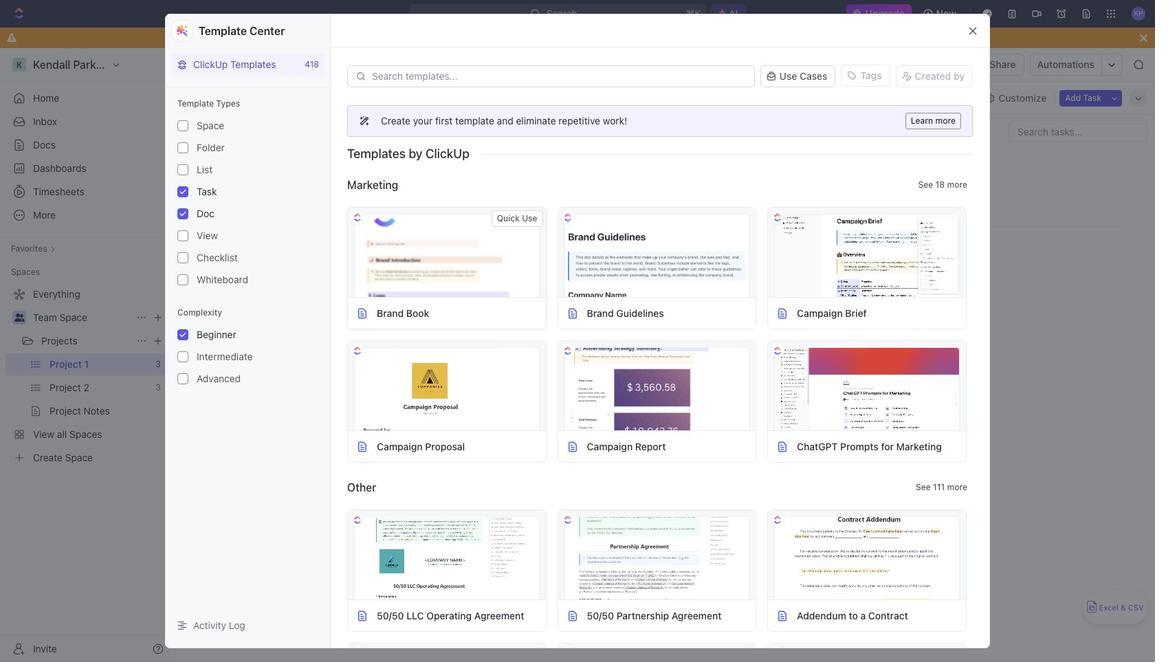Task type: locate. For each thing, give the bounding box(es) containing it.
home
[[33, 92, 59, 104]]

1 vertical spatial projects link
[[41, 330, 131, 352]]

use left cases
[[780, 70, 797, 82]]

1 horizontal spatial hide
[[953, 92, 974, 103]]

doc template element for chatgpt prompts for marketing
[[776, 440, 789, 453]]

by
[[954, 70, 965, 82], [409, 146, 423, 161]]

doc template element
[[356, 307, 369, 319], [566, 307, 579, 319], [776, 307, 789, 319], [356, 440, 369, 453], [566, 440, 579, 453], [776, 440, 789, 453], [356, 610, 369, 622], [566, 610, 579, 622], [776, 610, 789, 622]]

more inside "button"
[[947, 179, 968, 190]]

more right learn
[[936, 116, 956, 126]]

0 vertical spatial by
[[954, 70, 965, 82]]

0 horizontal spatial projects link
[[41, 330, 131, 352]]

marketing
[[347, 179, 398, 191], [896, 440, 942, 452]]

space inside tree
[[60, 312, 87, 323]]

work!
[[603, 115, 627, 127]]

0 horizontal spatial 50/50
[[377, 610, 404, 621]]

Advanced checkbox
[[177, 373, 188, 384]]

see 18 more
[[918, 179, 968, 190]]

2 horizontal spatial space
[[227, 58, 255, 70]]

use right quick
[[522, 213, 537, 223]]

more
[[936, 116, 956, 126], [947, 179, 968, 190], [947, 482, 968, 492]]

/ right the 418
[[326, 58, 329, 70]]

1 horizontal spatial /
[[326, 58, 329, 70]]

quick use button
[[491, 210, 543, 227]]

1 horizontal spatial projects
[[284, 58, 320, 70]]

0 vertical spatial add task
[[1065, 92, 1102, 103]]

template
[[455, 115, 494, 127]]

2 vertical spatial more
[[947, 482, 968, 492]]

1 horizontal spatial projects link
[[267, 56, 324, 73]]

1 horizontal spatial team
[[201, 58, 225, 70]]

agreement right partnership
[[672, 610, 722, 621]]

0 vertical spatial use
[[780, 70, 797, 82]]

marketing down templates by clickup
[[347, 179, 398, 191]]

1 brand from the left
[[377, 307, 404, 319]]

docs link
[[6, 134, 169, 156]]

clickup down first
[[426, 146, 470, 161]]

more for marketing
[[947, 179, 968, 190]]

Intermediate checkbox
[[177, 351, 188, 362]]

see for marketing
[[918, 179, 933, 190]]

1 50/50 from the left
[[377, 610, 404, 621]]

space
[[227, 58, 255, 70], [197, 120, 224, 131], [60, 312, 87, 323]]

home link
[[6, 87, 169, 109]]

doc template image for 50/50 partnership agreement
[[566, 610, 579, 622]]

folder
[[197, 142, 225, 153]]

share button
[[982, 54, 1024, 76]]

1 horizontal spatial user group image
[[188, 61, 197, 68]]

0 vertical spatial team space
[[201, 58, 255, 70]]

Search templates... text field
[[372, 71, 747, 82]]

doc template element for campaign brief
[[776, 307, 789, 319]]

1 horizontal spatial add task button
[[295, 160, 353, 177]]

quick
[[497, 213, 520, 223]]

1 horizontal spatial team space
[[201, 58, 255, 70]]

templates down template center
[[230, 58, 276, 70]]

0 horizontal spatial space
[[60, 312, 87, 323]]

use cases button
[[760, 64, 836, 89]]

1 vertical spatial see
[[916, 482, 931, 492]]

see inside button
[[916, 482, 931, 492]]

doc template image left addendum
[[776, 610, 789, 622]]

0 horizontal spatial marketing
[[347, 179, 398, 191]]

1 horizontal spatial brand
[[587, 307, 614, 319]]

hide
[[953, 92, 974, 103], [722, 126, 740, 136]]

0 vertical spatial team space link
[[184, 56, 258, 73]]

use inside dropdown button
[[780, 70, 797, 82]]

2 horizontal spatial add task
[[1065, 92, 1102, 103]]

user group image up template types
[[188, 61, 197, 68]]

0 horizontal spatial campaign
[[377, 440, 423, 452]]

0 vertical spatial more
[[936, 116, 956, 126]]

see left 18
[[918, 179, 933, 190]]

1 horizontal spatial marketing
[[896, 440, 942, 452]]

by for templates
[[409, 146, 423, 161]]

0 horizontal spatial add task
[[247, 280, 287, 292]]

activity log
[[193, 620, 245, 631]]

proposal
[[425, 440, 465, 452]]

more inside button
[[947, 482, 968, 492]]

team space down spaces
[[33, 312, 87, 323]]

doc template element for addendum to a contract
[[776, 610, 789, 622]]

excel
[[1099, 603, 1119, 612]]

other
[[347, 481, 376, 494]]

more right 111
[[947, 482, 968, 492]]

add task for the middle add task button
[[311, 163, 348, 173]]

doc template image left chatgpt
[[776, 440, 789, 453]]

campaign
[[797, 307, 843, 319], [377, 440, 423, 452], [587, 440, 633, 452]]

and
[[497, 115, 513, 127]]

marketing right for
[[896, 440, 942, 452]]

0 vertical spatial template
[[199, 25, 247, 37]]

more right 18
[[947, 179, 968, 190]]

2 / from the left
[[326, 58, 329, 70]]

campaign left brief
[[797, 307, 843, 319]]

learn more
[[911, 116, 956, 126]]

templates
[[230, 58, 276, 70], [347, 146, 406, 161]]

learn
[[911, 116, 933, 126]]

team up board
[[201, 58, 225, 70]]

0 horizontal spatial projects
[[41, 335, 78, 347]]

1 vertical spatial clickup
[[426, 146, 470, 161]]

0 horizontal spatial agreement
[[474, 610, 524, 621]]

llc
[[407, 610, 424, 621]]

hide inside hide button
[[722, 126, 740, 136]]

doc template element for campaign proposal
[[356, 440, 369, 453]]

see 18 more button
[[913, 177, 973, 193]]

2 horizontal spatial add
[[1065, 92, 1081, 103]]

templates down create
[[347, 146, 406, 161]]

/ down center
[[261, 58, 264, 70]]

0 vertical spatial hide
[[953, 92, 974, 103]]

50/50 llc operating agreement
[[377, 610, 524, 621]]

0 vertical spatial see
[[918, 179, 933, 190]]

campaign left report on the bottom of page
[[587, 440, 633, 452]]

0 horizontal spatial by
[[409, 146, 423, 161]]

1 horizontal spatial templates
[[347, 146, 406, 161]]

see inside "button"
[[918, 179, 933, 190]]

brand
[[377, 307, 404, 319], [587, 307, 614, 319]]

log
[[229, 620, 245, 631]]

board
[[204, 92, 231, 103]]

create
[[381, 115, 411, 127]]

2 vertical spatial add
[[247, 280, 265, 292]]

2 horizontal spatial campaign
[[797, 307, 843, 319]]

upgrade link
[[846, 4, 912, 23]]

add for the bottom add task button
[[247, 280, 265, 292]]

1 horizontal spatial by
[[954, 70, 965, 82]]

clickup
[[193, 58, 228, 70], [426, 146, 470, 161]]

1 vertical spatial template
[[177, 98, 214, 109]]

2 brand from the left
[[587, 307, 614, 319]]

by up hide dropdown button
[[954, 70, 965, 82]]

0 vertical spatial add
[[1065, 92, 1081, 103]]

1 vertical spatial team space link
[[33, 307, 131, 329]]

doc template element for brand guidelines
[[566, 307, 579, 319]]

2 50/50 from the left
[[587, 610, 614, 621]]

projects link
[[267, 56, 324, 73], [41, 330, 131, 352]]

0 horizontal spatial team
[[33, 312, 57, 323]]

agreement right operating on the bottom of page
[[474, 610, 524, 621]]

by inside created by button
[[954, 70, 965, 82]]

View checkbox
[[177, 230, 188, 241]]

tags button
[[841, 65, 890, 88]]

tree
[[6, 283, 169, 469]]

doc template image
[[356, 307, 369, 319], [566, 307, 579, 319], [566, 440, 579, 453], [776, 440, 789, 453], [776, 610, 789, 622]]

user group image down spaces
[[14, 314, 24, 322]]

checklist
[[197, 252, 238, 263]]

1 vertical spatial team
[[33, 312, 57, 323]]

1 vertical spatial user group image
[[14, 314, 24, 322]]

doc template image left brand book on the top of page
[[356, 307, 369, 319]]

2 vertical spatial space
[[60, 312, 87, 323]]

0 horizontal spatial add task button
[[241, 279, 293, 295]]

2 horizontal spatial add task button
[[1060, 90, 1107, 106]]

0 vertical spatial projects link
[[267, 56, 324, 73]]

1 vertical spatial team space
[[33, 312, 87, 323]]

2 agreement from the left
[[672, 610, 722, 621]]

1 horizontal spatial use
[[780, 70, 797, 82]]

50/50 left partnership
[[587, 610, 614, 621]]

add task
[[1065, 92, 1102, 103], [311, 163, 348, 173], [247, 280, 287, 292]]

0 horizontal spatial team space link
[[33, 307, 131, 329]]

1 vertical spatial more
[[947, 179, 968, 190]]

create your first template and eliminate repetitive work!
[[381, 115, 627, 127]]

1 vertical spatial add
[[311, 163, 327, 173]]

project
[[349, 58, 381, 70]]

0 horizontal spatial add
[[247, 280, 265, 292]]

docs
[[33, 139, 56, 151]]

doc template image left brand guidelines
[[566, 307, 579, 319]]

0 vertical spatial space
[[227, 58, 255, 70]]

doc template image left campaign report
[[566, 440, 579, 453]]

50/50 for 50/50 partnership agreement
[[587, 610, 614, 621]]

1 horizontal spatial agreement
[[672, 610, 722, 621]]

campaign for campaign report
[[587, 440, 633, 452]]

0 vertical spatial clickup
[[193, 58, 228, 70]]

1 vertical spatial add task
[[311, 163, 348, 173]]

1 vertical spatial hide
[[722, 126, 740, 136]]

0 horizontal spatial team space
[[33, 312, 87, 323]]

team down spaces
[[33, 312, 57, 323]]

/
[[261, 58, 264, 70], [326, 58, 329, 70]]

contract
[[868, 610, 908, 621]]

created by button
[[896, 65, 973, 87]]

for
[[881, 440, 894, 452]]

template up space option on the left top
[[177, 98, 214, 109]]

1 vertical spatial by
[[409, 146, 423, 161]]

2 vertical spatial add task
[[247, 280, 287, 292]]

0 vertical spatial team
[[201, 58, 225, 70]]

tags
[[861, 69, 882, 81]]

task
[[1083, 92, 1102, 103], [329, 163, 348, 173], [197, 186, 217, 197], [267, 280, 287, 292]]

list
[[197, 164, 213, 175]]

use
[[780, 70, 797, 82], [522, 213, 537, 223]]

50/50 left 'llc'
[[377, 610, 404, 621]]

doc template image for addendum to a contract
[[776, 610, 789, 622]]

⌘k
[[686, 8, 701, 19]]

clickup up board
[[193, 58, 228, 70]]

by for created
[[954, 70, 965, 82]]

1 horizontal spatial add task
[[311, 163, 348, 173]]

user group image
[[188, 61, 197, 68], [14, 314, 24, 322]]

1 vertical spatial space
[[197, 120, 224, 131]]

repetitive
[[559, 115, 600, 127]]

team space
[[201, 58, 255, 70], [33, 312, 87, 323]]

team space up board
[[201, 58, 255, 70]]

brand left book
[[377, 307, 404, 319]]

doc template image for campaign brief
[[776, 307, 789, 319]]

automations button
[[1031, 54, 1102, 75]]

0 horizontal spatial /
[[261, 58, 264, 70]]

0 horizontal spatial use
[[522, 213, 537, 223]]

inbox link
[[6, 111, 169, 133]]

0 horizontal spatial hide
[[722, 126, 740, 136]]

doc template image
[[776, 307, 789, 319], [356, 440, 369, 453], [356, 610, 369, 622], [566, 610, 579, 622]]

campaign left the proposal
[[377, 440, 423, 452]]

tree containing team space
[[6, 283, 169, 469]]

template up clickup templates
[[199, 25, 247, 37]]

1 horizontal spatial add
[[311, 163, 327, 173]]

0 horizontal spatial user group image
[[14, 314, 24, 322]]

hide button
[[716, 123, 746, 140]]

1 horizontal spatial space
[[197, 120, 224, 131]]

activity
[[193, 620, 226, 631]]

new
[[936, 8, 957, 19]]

report
[[635, 440, 666, 452]]

brand for brand guidelines
[[587, 307, 614, 319]]

1 horizontal spatial campaign
[[587, 440, 633, 452]]

team space link
[[184, 56, 258, 73], [33, 307, 131, 329]]

50/50 for 50/50 llc operating agreement
[[377, 610, 404, 621]]

brand left guidelines
[[587, 307, 614, 319]]

0 horizontal spatial templates
[[230, 58, 276, 70]]

1 horizontal spatial 50/50
[[587, 610, 614, 621]]

doc template image for chatgpt prompts for marketing
[[776, 440, 789, 453]]

use cases button
[[760, 65, 836, 87]]

template
[[199, 25, 247, 37], [177, 98, 214, 109]]

projects inside sidebar navigation
[[41, 335, 78, 347]]

chatgpt
[[797, 440, 838, 452]]

doc template image for brand book
[[356, 307, 369, 319]]

0 horizontal spatial brand
[[377, 307, 404, 319]]

brief
[[845, 307, 867, 319]]

template for template center
[[199, 25, 247, 37]]

doc template image for campaign report
[[566, 440, 579, 453]]

complexity
[[177, 307, 222, 318]]

template for template types
[[177, 98, 214, 109]]

sidebar navigation
[[0, 48, 175, 662]]

1 vertical spatial projects
[[41, 335, 78, 347]]

see left 111
[[916, 482, 931, 492]]

by down your at the left top of page
[[409, 146, 423, 161]]

0 vertical spatial user group image
[[188, 61, 197, 68]]

50/50
[[377, 610, 404, 621], [587, 610, 614, 621]]



Task type: describe. For each thing, give the bounding box(es) containing it.
111
[[933, 482, 945, 492]]

brand book
[[377, 307, 429, 319]]

0 horizontal spatial clickup
[[193, 58, 228, 70]]

template types
[[177, 98, 240, 109]]

use cases
[[780, 70, 828, 82]]

team space inside sidebar navigation
[[33, 312, 87, 323]]

Folder checkbox
[[177, 142, 188, 153]]

csv
[[1128, 603, 1144, 612]]

templates by clickup
[[347, 146, 470, 161]]

doc template image for brand guidelines
[[566, 307, 579, 319]]

add task for the bottom add task button
[[247, 280, 287, 292]]

List checkbox
[[177, 164, 188, 175]]

brand for brand book
[[377, 307, 404, 319]]

first
[[435, 115, 453, 127]]

quick use
[[497, 213, 537, 223]]

18
[[936, 179, 945, 190]]

1 vertical spatial use
[[522, 213, 537, 223]]

search
[[898, 92, 930, 103]]

chatgpt prompts for marketing
[[797, 440, 942, 452]]

see for other
[[916, 482, 931, 492]]

book
[[406, 307, 429, 319]]

Whiteboard checkbox
[[177, 274, 188, 285]]

automations
[[1037, 58, 1095, 70]]

excel & csv
[[1099, 603, 1144, 612]]

favorites button
[[6, 241, 61, 257]]

50/50 partnership agreement
[[587, 610, 722, 621]]

doc
[[197, 208, 214, 219]]

team inside tree
[[33, 312, 57, 323]]

0 vertical spatial add task button
[[1060, 90, 1107, 106]]

prompts
[[840, 440, 879, 452]]

doc template image for campaign proposal
[[356, 440, 369, 453]]

0 vertical spatial projects
[[284, 58, 320, 70]]

more for other
[[947, 482, 968, 492]]

1 vertical spatial marketing
[[896, 440, 942, 452]]

gantt link
[[362, 88, 390, 108]]

1 horizontal spatial team space link
[[184, 56, 258, 73]]

Space checkbox
[[177, 120, 188, 131]]

created by button
[[896, 65, 973, 87]]

0 vertical spatial templates
[[230, 58, 276, 70]]

timesheets
[[33, 186, 84, 197]]

center
[[250, 25, 285, 37]]

user group image inside sidebar navigation
[[14, 314, 24, 322]]

0 vertical spatial marketing
[[347, 179, 398, 191]]

advanced
[[197, 373, 241, 384]]

Doc checkbox
[[177, 208, 188, 219]]

1 vertical spatial add task button
[[295, 160, 353, 177]]

task for the middle add task button
[[329, 163, 348, 173]]

tree inside sidebar navigation
[[6, 283, 169, 469]]

campaign proposal
[[377, 440, 465, 452]]

eliminate
[[516, 115, 556, 127]]

excel & csv link
[[1083, 590, 1148, 624]]

project 1 link
[[332, 56, 392, 73]]

2 vertical spatial add task button
[[241, 279, 293, 295]]

invite
[[33, 643, 57, 654]]

spaces
[[11, 267, 40, 277]]

favorites
[[11, 243, 47, 254]]

doc template element for 50/50 llc operating agreement
[[356, 610, 369, 622]]

to
[[849, 610, 858, 621]]

your
[[413, 115, 433, 127]]

addendum
[[797, 610, 846, 621]]

a
[[861, 610, 866, 621]]

intermediate
[[197, 351, 253, 362]]

template center
[[199, 25, 285, 37]]

doc template element for 50/50 partnership agreement
[[566, 610, 579, 622]]

clickup templates
[[193, 58, 276, 70]]

learn more link
[[905, 113, 961, 129]]

assignees
[[581, 126, 622, 136]]

timesheets link
[[6, 181, 169, 203]]

upgrade
[[865, 8, 905, 19]]

Task checkbox
[[177, 186, 188, 197]]

activity log button
[[171, 614, 325, 637]]

partnership
[[617, 610, 669, 621]]

table link
[[413, 88, 440, 108]]

created
[[915, 70, 951, 82]]

project 1
[[349, 58, 388, 70]]

brand guidelines
[[587, 307, 664, 319]]

Beginner checkbox
[[177, 329, 188, 340]]

campaign for campaign proposal
[[377, 440, 423, 452]]

add for the middle add task button
[[311, 163, 327, 173]]

hide button
[[936, 88, 978, 108]]

campaign for campaign brief
[[797, 307, 843, 319]]

add task for the top add task button
[[1065, 92, 1102, 103]]

search button
[[880, 88, 934, 108]]

campaign report
[[587, 440, 666, 452]]

share
[[990, 58, 1016, 70]]

tags button
[[841, 65, 890, 87]]

add for the top add task button
[[1065, 92, 1081, 103]]

campaign brief
[[797, 307, 867, 319]]

search...
[[547, 8, 586, 19]]

doc template element for campaign report
[[566, 440, 579, 453]]

created by
[[915, 70, 965, 82]]

addendum to a contract
[[797, 610, 908, 621]]

doc template image for 50/50 llc operating agreement
[[356, 610, 369, 622]]

1 horizontal spatial clickup
[[426, 146, 470, 161]]

see 111 more
[[916, 482, 968, 492]]

assignees button
[[564, 123, 628, 140]]

customize
[[999, 92, 1047, 103]]

customize button
[[981, 88, 1051, 108]]

Search tasks... text field
[[1009, 121, 1147, 142]]

gantt
[[365, 92, 390, 103]]

operating
[[427, 610, 472, 621]]

1 / from the left
[[261, 58, 264, 70]]

Checklist checkbox
[[177, 252, 188, 263]]

guidelines
[[616, 307, 664, 319]]

doc template element for brand book
[[356, 307, 369, 319]]

hide inside hide dropdown button
[[953, 92, 974, 103]]

calendar
[[298, 92, 339, 103]]

1 agreement from the left
[[474, 610, 524, 621]]

dashboards link
[[6, 157, 169, 179]]

see 111 more button
[[910, 479, 973, 496]]

board link
[[201, 88, 231, 108]]

dashboards
[[33, 162, 86, 174]]

types
[[216, 98, 240, 109]]

task for the top add task button
[[1083, 92, 1102, 103]]

calendar link
[[296, 88, 339, 108]]

1 vertical spatial templates
[[347, 146, 406, 161]]

task for the bottom add task button
[[267, 280, 287, 292]]



Task type: vqa. For each thing, say whether or not it's contained in the screenshot.
column header
no



